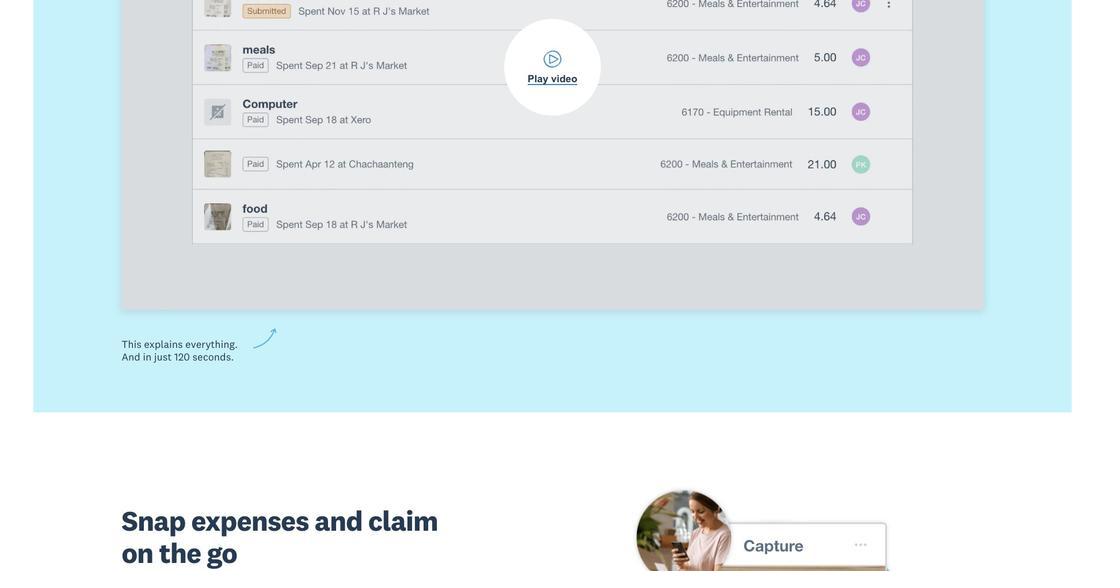 Task type: describe. For each thing, give the bounding box(es) containing it.
everything.
[[185, 338, 238, 351]]

claim
[[368, 504, 438, 539]]

snap
[[122, 504, 185, 539]]

seconds.
[[193, 351, 234, 364]]

expenses
[[191, 504, 309, 539]]

the
[[159, 536, 201, 571]]

this
[[122, 338, 141, 351]]

video
[[551, 73, 578, 85]]



Task type: vqa. For each thing, say whether or not it's contained in the screenshot.
The Free
no



Task type: locate. For each thing, give the bounding box(es) containing it.
and
[[315, 504, 363, 539]]

snap expenses and claim on the go
[[122, 504, 438, 571]]

120
[[174, 351, 190, 364]]

in
[[143, 351, 152, 364]]

go
[[207, 536, 237, 571]]

on
[[122, 536, 153, 571]]

just
[[154, 351, 172, 364]]

play video
[[528, 73, 578, 85]]

this explains everything. and in just 120 seconds.
[[122, 338, 238, 364]]

play
[[528, 73, 548, 85]]

play video button
[[122, 0, 984, 310]]

a woman takes a photo of a receipt using the app. image
[[564, 477, 984, 572], [564, 477, 984, 572]]

explains
[[144, 338, 183, 351]]

and
[[122, 351, 140, 364]]



